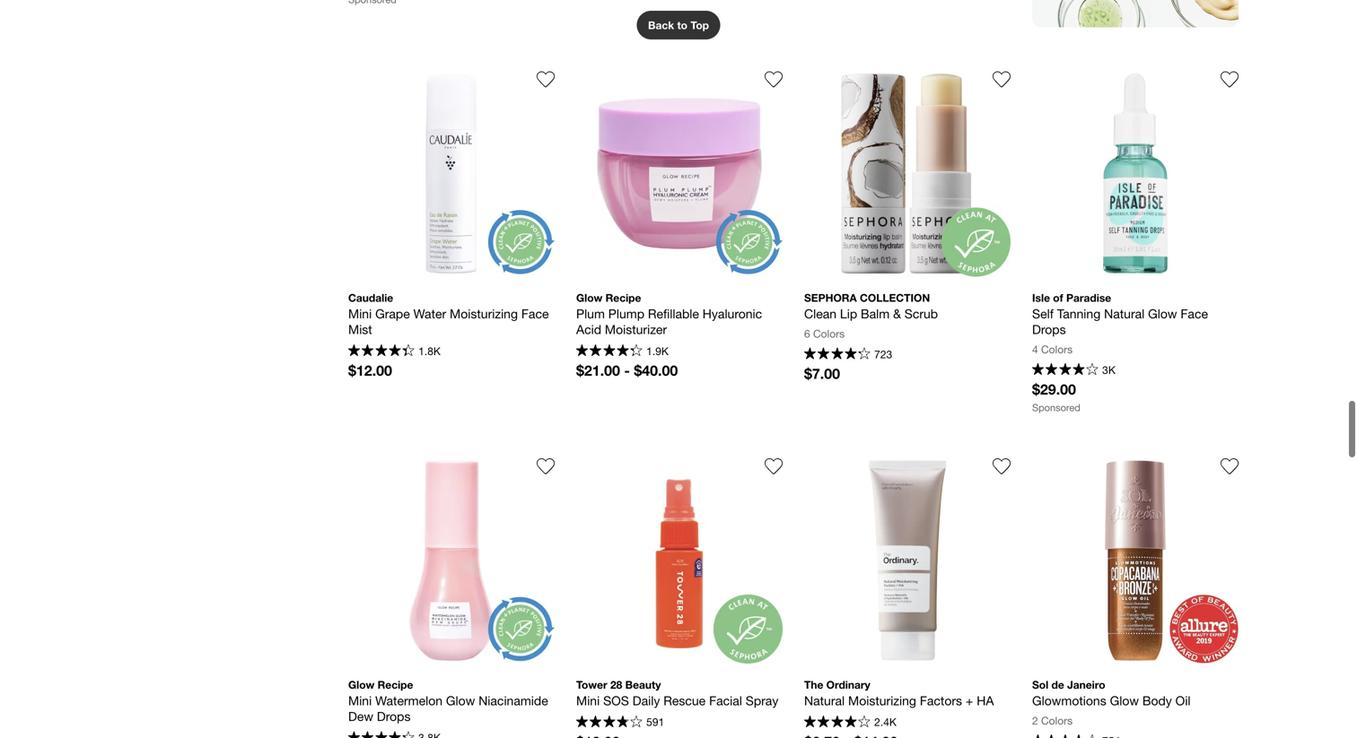 Task type: locate. For each thing, give the bounding box(es) containing it.
glow
[[576, 292, 603, 304], [1148, 307, 1177, 321], [348, 679, 375, 692], [446, 694, 475, 709], [1110, 694, 1139, 709]]

4.5 stars element for mini watermelon glow niacinamide dew drops
[[348, 732, 414, 739]]

the ordinary natural moisturizing factors + ha
[[804, 679, 994, 709]]

plump
[[609, 307, 645, 321]]

0 horizontal spatial recipe
[[378, 679, 413, 692]]

4 stars element for 591
[[576, 716, 643, 731]]

4.5 stars element down dew
[[348, 732, 414, 739]]

drops down the self
[[1032, 322, 1066, 337]]

lip
[[840, 307, 858, 321]]

4 stars element down ordinary
[[804, 716, 871, 731]]

glow inside glow recipe plum plump refillable hyaluronic acid moisturizer
[[576, 292, 603, 304]]

colors inside sol de janeiro glowmotions glow body oil 2 colors
[[1041, 715, 1073, 727]]

1 horizontal spatial moisturizing
[[848, 694, 917, 709]]

1 vertical spatial moisturizing
[[848, 694, 917, 709]]

1 horizontal spatial face
[[1181, 307, 1208, 321]]

$7.00
[[804, 365, 840, 383]]

balm
[[861, 307, 890, 321]]

acid
[[576, 322, 602, 337]]

mini
[[348, 307, 372, 321], [348, 694, 372, 709], [576, 694, 600, 709]]

0 horizontal spatial drops
[[377, 710, 411, 724]]

clean meets clinical clean formulas deliver science-backed results shop now image
[[1032, 0, 1239, 27]]

ordinary
[[827, 679, 871, 692]]

paradise
[[1067, 292, 1112, 304]]

caudalie - mini grape water moisturizing face mist image
[[348, 71, 555, 277]]

daily
[[633, 694, 660, 709]]

caudalie
[[348, 292, 393, 304]]

natural down the
[[804, 694, 845, 709]]

recipe for watermelon
[[378, 679, 413, 692]]

0 horizontal spatial natural
[[804, 694, 845, 709]]

4 stars element down 2
[[1032, 735, 1099, 739]]

sephora collection clean lip balm & scrub 6 colors
[[804, 292, 938, 340]]

2 vertical spatial colors
[[1041, 715, 1073, 727]]

plum
[[576, 307, 605, 321]]

sephora collection - clean lip balm & scrub image
[[804, 71, 1011, 277]]

1 vertical spatial drops
[[377, 710, 411, 724]]

drops down watermelon
[[377, 710, 411, 724]]

natural down "paradise"
[[1104, 307, 1145, 321]]

4.5 stars element
[[348, 345, 414, 359], [576, 345, 643, 359], [804, 348, 871, 362], [348, 732, 414, 739]]

tower
[[576, 679, 608, 692]]

isle of paradise self tanning natural glow face drops 4 colors
[[1032, 292, 1212, 356]]

oil
[[1176, 694, 1191, 709]]

sos
[[603, 694, 629, 709]]

back to top button
[[637, 11, 720, 40]]

collection
[[860, 292, 930, 304]]

sponsored
[[1032, 402, 1081, 414]]

glow recipe - plum plump refillable hyaluronic acid moisturizer image
[[576, 71, 783, 277]]

4.5 stars element up $12.00 in the left of the page
[[348, 345, 414, 359]]

0 vertical spatial moisturizing
[[450, 307, 518, 321]]

4 stars element up $29.00
[[1032, 364, 1099, 378]]

glowmotions
[[1032, 694, 1107, 709]]

colors inside sephora collection clean lip balm & scrub 6 colors
[[813, 328, 845, 340]]

$21.00
[[576, 362, 620, 379]]

+
[[966, 694, 974, 709]]

tower 28 beauty - mini sos daily rescue facial spray image
[[576, 458, 783, 664]]

de
[[1052, 679, 1065, 692]]

4.5 stars element up '$7.00'
[[804, 348, 871, 362]]

4 stars element
[[1032, 364, 1099, 378], [576, 716, 643, 731], [804, 716, 871, 731], [1032, 735, 1099, 739]]

sephora
[[804, 292, 857, 304]]

1 vertical spatial recipe
[[378, 679, 413, 692]]

face
[[522, 307, 549, 321], [1181, 307, 1208, 321]]

sign in to love caudalie - mini grape water moisturizing face mist image
[[537, 71, 555, 88]]

recipe inside glow recipe plum plump refillable hyaluronic acid moisturizer
[[606, 292, 641, 304]]

0 vertical spatial natural
[[1104, 307, 1145, 321]]

moisturizing right "water"
[[450, 307, 518, 321]]

drops
[[1032, 322, 1066, 337], [377, 710, 411, 724]]

1 horizontal spatial recipe
[[606, 292, 641, 304]]

4.5 stars element for mini grape water moisturizing face mist
[[348, 345, 414, 359]]

beauty
[[625, 679, 661, 692]]

2.4k
[[875, 716, 897, 729]]

recipe inside "glow recipe mini watermelon glow niacinamide dew drops"
[[378, 679, 413, 692]]

moisturizing
[[450, 307, 518, 321], [848, 694, 917, 709]]

0 vertical spatial drops
[[1032, 322, 1066, 337]]

sign in to love sol de janeiro - glowmotions glow body oil image
[[1221, 458, 1239, 476]]

0 vertical spatial recipe
[[606, 292, 641, 304]]

723
[[875, 348, 893, 361]]

mini down tower
[[576, 694, 600, 709]]

mini up dew
[[348, 694, 372, 709]]

0 vertical spatial colors
[[813, 328, 845, 340]]

0 horizontal spatial face
[[522, 307, 549, 321]]

1 horizontal spatial drops
[[1032, 322, 1066, 337]]

-
[[624, 362, 630, 379]]

mini up mist
[[348, 307, 372, 321]]

of
[[1053, 292, 1064, 304]]

glow recipe plum plump refillable hyaluronic acid moisturizer
[[576, 292, 766, 337]]

spray
[[746, 694, 779, 709]]

colors right the 4
[[1041, 343, 1073, 356]]

mini inside tower 28 beauty mini sos daily rescue facial spray
[[576, 694, 600, 709]]

1 vertical spatial natural
[[804, 694, 845, 709]]

colors inside 'isle of paradise self tanning natural glow face drops 4 colors'
[[1041, 343, 1073, 356]]

drops inside 'isle of paradise self tanning natural glow face drops 4 colors'
[[1032, 322, 1066, 337]]

dew
[[348, 710, 373, 724]]

723 reviews element
[[875, 348, 893, 361]]

ha
[[977, 694, 994, 709]]

the
[[804, 679, 824, 692]]

glow left body
[[1110, 694, 1139, 709]]

self
[[1032, 307, 1054, 321]]

moisturizing up 2.4k
[[848, 694, 917, 709]]

754 reviews element
[[1103, 736, 1121, 739]]

0 horizontal spatial moisturizing
[[450, 307, 518, 321]]

colors down clean
[[813, 328, 845, 340]]

rescue
[[664, 694, 706, 709]]

recipe up "plump"
[[606, 292, 641, 304]]

glow up "plum"
[[576, 292, 603, 304]]

refillable
[[648, 307, 699, 321]]

2 face from the left
[[1181, 307, 1208, 321]]

glow inside 'isle of paradise self tanning natural glow face drops 4 colors'
[[1148, 307, 1177, 321]]

colors
[[813, 328, 845, 340], [1041, 343, 1073, 356], [1041, 715, 1073, 727]]

1 vertical spatial colors
[[1041, 343, 1073, 356]]

recipe
[[606, 292, 641, 304], [378, 679, 413, 692]]

isle
[[1032, 292, 1050, 304]]

water
[[414, 307, 446, 321]]

$29.00 sponsored
[[1032, 381, 1081, 414]]

colors right 2
[[1041, 715, 1073, 727]]

natural
[[1104, 307, 1145, 321], [804, 694, 845, 709]]

4.5 stars element up $21.00
[[576, 345, 643, 359]]

glow right tanning
[[1148, 307, 1177, 321]]

1 horizontal spatial natural
[[1104, 307, 1145, 321]]

recipe for plump
[[606, 292, 641, 304]]

glow inside sol de janeiro glowmotions glow body oil 2 colors
[[1110, 694, 1139, 709]]

recipe up watermelon
[[378, 679, 413, 692]]

drops inside "glow recipe mini watermelon glow niacinamide dew drops"
[[377, 710, 411, 724]]

1 face from the left
[[522, 307, 549, 321]]

face inside 'isle of paradise self tanning natural glow face drops 4 colors'
[[1181, 307, 1208, 321]]

glow recipe - mini watermelon glow niacinamide dew drops image
[[348, 458, 555, 664]]

4 stars element down sos
[[576, 716, 643, 731]]



Task type: describe. For each thing, give the bounding box(es) containing it.
$12.00
[[348, 362, 392, 379]]

$21.00 - $40.00
[[576, 362, 678, 379]]

top
[[691, 19, 709, 31]]

colors for clean
[[813, 328, 845, 340]]

2
[[1032, 715, 1038, 727]]

2.4k reviews element
[[875, 716, 897, 729]]

moisturizing inside 'caudalie mini grape water moisturizing face mist'
[[450, 307, 518, 321]]

4
[[1032, 343, 1038, 356]]

6
[[804, 328, 810, 340]]

clean
[[804, 307, 837, 321]]

factors
[[920, 694, 962, 709]]

hyaluronic
[[703, 307, 762, 321]]

sign in to love isle of paradise - self tanning natural glow face drops image
[[1221, 71, 1239, 88]]

sol
[[1032, 679, 1049, 692]]

glow right watermelon
[[446, 694, 475, 709]]

mini inside 'caudalie mini grape water moisturizing face mist'
[[348, 307, 372, 321]]

back to top
[[648, 19, 709, 31]]

niacinamide
[[479, 694, 548, 709]]

moisturizer
[[605, 322, 667, 337]]

natural inside the ordinary natural moisturizing factors + ha
[[804, 694, 845, 709]]

3.8k reviews element
[[419, 733, 441, 739]]

colors for janeiro
[[1041, 715, 1073, 727]]

591
[[647, 716, 665, 729]]

4.5 stars element for plum plump refillable hyaluronic acid moisturizer
[[576, 345, 643, 359]]

4 stars element for 2.4k
[[804, 716, 871, 731]]

the ordinary - natural moisturizing factors + ha image
[[804, 458, 1011, 664]]

1.8k reviews element
[[419, 345, 441, 358]]

sol de janeiro glowmotions glow body oil 2 colors
[[1032, 679, 1191, 727]]

tanning
[[1057, 307, 1101, 321]]

moisturizing inside the ordinary natural moisturizing factors + ha
[[848, 694, 917, 709]]

3k reviews element
[[1103, 364, 1116, 376]]

grape
[[375, 307, 410, 321]]

$40.00
[[634, 362, 678, 379]]

sol de janeiro - glowmotions glow body oil image
[[1032, 458, 1239, 664]]

591 reviews element
[[647, 716, 665, 729]]

3k
[[1103, 364, 1116, 376]]

sign in to love sephora collection - clean lip balm & scrub image
[[993, 71, 1011, 88]]

4 stars element for 3k
[[1032, 364, 1099, 378]]

face inside 'caudalie mini grape water moisturizing face mist'
[[522, 307, 549, 321]]

1.9k
[[647, 345, 669, 358]]

glow up dew
[[348, 679, 375, 692]]

isle of paradise - self tanning natural glow face drops clean at sephora image
[[1032, 71, 1239, 277]]

back
[[648, 19, 674, 31]]

sign in to love glow recipe - mini watermelon glow niacinamide dew drops image
[[537, 458, 555, 476]]

janeiro
[[1068, 679, 1106, 692]]

28
[[610, 679, 622, 692]]

glow recipe mini watermelon glow niacinamide dew drops
[[348, 679, 552, 724]]

natural inside 'isle of paradise self tanning natural glow face drops 4 colors'
[[1104, 307, 1145, 321]]

$29.00
[[1032, 381, 1076, 398]]

caudalie mini grape water moisturizing face mist
[[348, 292, 552, 337]]

sign in to love the ordinary - natural moisturizing factors + ha image
[[993, 458, 1011, 476]]

body
[[1143, 694, 1172, 709]]

scrub
[[905, 307, 938, 321]]

sign in to love glow recipe - plum plump refillable hyaluronic acid moisturizer image
[[765, 71, 783, 88]]

facial
[[709, 694, 742, 709]]

tower 28 beauty mini sos daily rescue facial spray
[[576, 679, 779, 709]]

watermelon
[[375, 694, 443, 709]]

sign in to love tower 28 beauty - mini sos daily rescue facial spray image
[[765, 458, 783, 476]]

mist
[[348, 322, 372, 337]]

1.8k
[[419, 345, 441, 358]]

mini inside "glow recipe mini watermelon glow niacinamide dew drops"
[[348, 694, 372, 709]]

to
[[677, 19, 688, 31]]

&
[[893, 307, 901, 321]]

1.9k reviews element
[[647, 345, 669, 358]]



Task type: vqa. For each thing, say whether or not it's contained in the screenshot.
bottommost "Limited"
no



